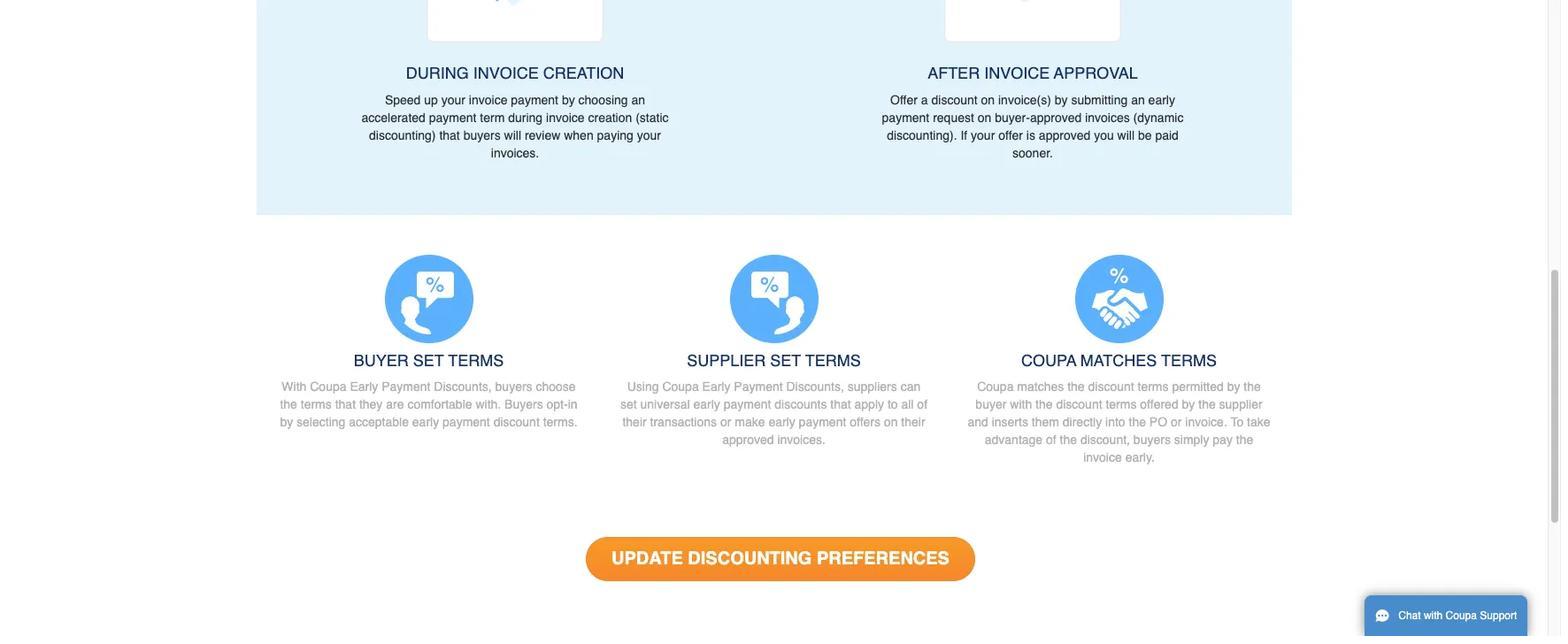 Task type: vqa. For each thing, say whether or not it's contained in the screenshot.
SET to the right
yes



Task type: locate. For each thing, give the bounding box(es) containing it.
1 an from the left
[[632, 93, 646, 107]]

1 horizontal spatial set
[[771, 351, 801, 370]]

invoice up the when
[[546, 110, 585, 124]]

set up discounts
[[771, 351, 801, 370]]

(dynamic
[[1134, 110, 1184, 124]]

0 horizontal spatial invoices.
[[491, 146, 539, 160]]

set up with coupa early payment discounts, buyers choose the terms that they are comfortable with. buyers opt-in by selecting acceptable early payment discount terms.
[[413, 351, 444, 370]]

1 horizontal spatial will
[[1118, 128, 1135, 142]]

of right all
[[918, 398, 928, 412]]

0 horizontal spatial will
[[504, 128, 521, 142]]

coupa
[[310, 380, 347, 394], [663, 380, 699, 394], [978, 380, 1014, 394], [1446, 610, 1478, 622]]

your inside "offer a discount on invoice(s) by submitting an early payment request on buyer-approved invoices (dynamic discounting). if your offer is approved you will be paid sooner."
[[971, 128, 995, 142]]

payment down offer
[[882, 110, 930, 124]]

buyer
[[976, 398, 1007, 412]]

on left invoice(s)
[[981, 93, 995, 107]]

1 horizontal spatial invoice
[[985, 64, 1050, 82]]

payment up are in the bottom of the page
[[382, 380, 431, 394]]

request
[[933, 110, 975, 124]]

set for buyer
[[413, 351, 444, 370]]

chat
[[1399, 610, 1422, 622]]

discounting).
[[887, 128, 958, 142]]

0 horizontal spatial that
[[335, 398, 356, 412]]

discounts, up discounts
[[787, 380, 845, 394]]

offer a discount on invoice(s) by submitting an early payment request on buyer-approved invoices (dynamic discounting). if your offer is approved you will be paid sooner.
[[882, 93, 1184, 160]]

1 will from the left
[[504, 128, 521, 142]]

creation
[[543, 64, 624, 82]]

the right matches
[[1068, 380, 1085, 394]]

0 horizontal spatial with
[[1010, 398, 1033, 412]]

choosing
[[579, 93, 628, 107]]

during
[[406, 64, 469, 82]]

0 horizontal spatial discounts,
[[434, 380, 492, 394]]

buyers inside speed up your invoice payment by choosing an accelerated payment term during invoice creation (static discounting) that buyers will review when paying your invoices.
[[464, 128, 501, 142]]

early up (dynamic at the right top
[[1149, 93, 1176, 107]]

discount down buyers
[[494, 416, 540, 430]]

approved
[[1030, 110, 1082, 124], [1039, 128, 1091, 142], [723, 433, 774, 447]]

1 vertical spatial with
[[1425, 610, 1443, 622]]

on
[[981, 93, 995, 107], [978, 110, 992, 124], [884, 416, 898, 430]]

discount down matches
[[1089, 380, 1135, 394]]

invoice
[[469, 93, 508, 107], [546, 110, 585, 124], [1084, 451, 1122, 465]]

0 vertical spatial invoice
[[469, 93, 508, 107]]

payment
[[382, 380, 431, 394], [734, 380, 783, 394]]

invoice up term on the top
[[469, 93, 508, 107]]

coupa right with on the left bottom
[[310, 380, 347, 394]]

that inside with coupa early payment discounts, buyers choose the terms that they are comfortable with. buyers opt-in by selecting acceptable early payment discount terms.
[[335, 398, 356, 412]]

invoices. inside speed up your invoice payment by choosing an accelerated payment term during invoice creation (static discounting) that buyers will review when paying your invoices.
[[491, 146, 539, 160]]

1 payment from the left
[[382, 380, 431, 394]]

payment up during
[[511, 93, 559, 107]]

early down comfortable
[[412, 416, 439, 430]]

invoices. inside using coupa early payment discounts, suppliers can set universal early payment discounts that apply to all of their transactions or make early payment offers on their approved invoices.
[[778, 433, 826, 447]]

by right invoice(s)
[[1055, 93, 1068, 107]]

on left buyer-
[[978, 110, 992, 124]]

early inside using coupa early payment discounts, suppliers can set universal early payment discounts that apply to all of their transactions or make early payment offers on their approved invoices.
[[703, 380, 731, 394]]

the inside with coupa early payment discounts, buyers choose the terms that they are comfortable with. buyers opt-in by selecting acceptable early payment discount terms.
[[280, 398, 297, 412]]

2 an from the left
[[1132, 93, 1145, 107]]

early down "supplier"
[[703, 380, 731, 394]]

invoice up invoice(s)
[[985, 64, 1050, 82]]

their down set
[[623, 416, 647, 430]]

2 horizontal spatial your
[[971, 128, 995, 142]]

0 horizontal spatial terms
[[301, 398, 332, 412]]

approved down make
[[723, 433, 774, 447]]

discounts, for supplier set terms
[[787, 380, 845, 394]]

by inside speed up your invoice payment by choosing an accelerated payment term during invoice creation (static discounting) that buyers will review when paying your invoices.
[[562, 93, 575, 107]]

2 terms from the left
[[806, 351, 861, 370]]

2 horizontal spatial terms
[[1162, 351, 1217, 370]]

early down discounts
[[769, 416, 796, 430]]

that right the discounting)
[[439, 128, 460, 142]]

buyers inside with coupa early payment discounts, buyers choose the terms that they are comfortable with. buyers opt-in by selecting acceptable early payment discount terms.
[[495, 380, 533, 394]]

with right chat
[[1425, 610, 1443, 622]]

terms up offered
[[1138, 380, 1169, 394]]

1 horizontal spatial that
[[439, 128, 460, 142]]

or
[[721, 416, 732, 430], [1171, 416, 1182, 430]]

coupa matches the discount terms permitted by the buyer with the discount terms offered by the supplier and inserts them directly into the po or invoice. to take advantage of the discount, buyers simply pay the invoice early.
[[968, 380, 1271, 465]]

their down all
[[902, 416, 926, 430]]

terms up the selecting
[[301, 398, 332, 412]]

early
[[1149, 93, 1176, 107], [694, 398, 721, 412], [412, 416, 439, 430], [769, 416, 796, 430]]

discounts, inside with coupa early payment discounts, buyers choose the terms that they are comfortable with. buyers opt-in by selecting acceptable early payment discount terms.
[[434, 380, 492, 394]]

update
[[612, 549, 683, 570]]

0 vertical spatial invoices.
[[491, 146, 539, 160]]

buyers up buyers
[[495, 380, 533, 394]]

approved up is
[[1030, 110, 1082, 124]]

terms up permitted
[[1162, 351, 1217, 370]]

buyers down term on the top
[[464, 128, 501, 142]]

payment down with.
[[443, 416, 490, 430]]

are
[[386, 398, 404, 412]]

invoices. down discounts
[[778, 433, 826, 447]]

discounts, up comfortable
[[434, 380, 492, 394]]

of inside using coupa early payment discounts, suppliers can set universal early payment discounts that apply to all of their transactions or make early payment offers on their approved invoices.
[[918, 398, 928, 412]]

with inside button
[[1425, 610, 1443, 622]]

payment down 'supplier set terms'
[[734, 380, 783, 394]]

or right po
[[1171, 416, 1182, 430]]

1 horizontal spatial early
[[703, 380, 731, 394]]

permitted
[[1173, 380, 1224, 394]]

inserts
[[992, 416, 1029, 430]]

an inside "offer a discount on invoice(s) by submitting an early payment request on buyer-approved invoices (dynamic discounting). if your offer is approved you will be paid sooner."
[[1132, 93, 1145, 107]]

0 horizontal spatial payment
[[382, 380, 431, 394]]

coupa up the buyer
[[978, 380, 1014, 394]]

set
[[413, 351, 444, 370], [771, 351, 801, 370]]

that inside speed up your invoice payment by choosing an accelerated payment term during invoice creation (static discounting) that buyers will review when paying your invoices.
[[439, 128, 460, 142]]

invoice inside coupa matches the discount terms permitted by the buyer with the discount terms offered by the supplier and inserts them directly into the po or invoice. to take advantage of the discount, buyers simply pay the invoice early.
[[1084, 451, 1122, 465]]

terms up suppliers
[[806, 351, 861, 370]]

approved right is
[[1039, 128, 1091, 142]]

1 horizontal spatial their
[[902, 416, 926, 430]]

payment up make
[[724, 398, 771, 412]]

by inside with coupa early payment discounts, buyers choose the terms that they are comfortable with. buyers opt-in by selecting acceptable early payment discount terms.
[[280, 416, 293, 430]]

discount inside with coupa early payment discounts, buyers choose the terms that they are comfortable with. buyers opt-in by selecting acceptable early payment discount terms.
[[494, 416, 540, 430]]

on down to
[[884, 416, 898, 430]]

1 terms from the left
[[448, 351, 504, 370]]

2 their from the left
[[902, 416, 926, 430]]

advantage
[[985, 433, 1043, 447]]

2 invoice from the left
[[985, 64, 1050, 82]]

1 horizontal spatial with
[[1425, 610, 1443, 622]]

early for buyer set terms
[[350, 380, 378, 394]]

terms
[[1138, 380, 1169, 394], [301, 398, 332, 412], [1106, 398, 1137, 412]]

1 vertical spatial invoice
[[546, 110, 585, 124]]

1 horizontal spatial or
[[1171, 416, 1182, 430]]

universal
[[641, 398, 690, 412]]

0 horizontal spatial set
[[413, 351, 444, 370]]

2 horizontal spatial invoice
[[1084, 451, 1122, 465]]

invoice.
[[1186, 416, 1228, 430]]

coupa up "universal"
[[663, 380, 699, 394]]

2 discounts, from the left
[[787, 380, 845, 394]]

by down permitted
[[1182, 398, 1196, 412]]

invoices. down the review
[[491, 146, 539, 160]]

that left the they on the left bottom
[[335, 398, 356, 412]]

1 invoice from the left
[[473, 64, 539, 82]]

the down directly at right bottom
[[1060, 433, 1078, 447]]

discounts,
[[434, 380, 492, 394], [787, 380, 845, 394]]

by up supplier
[[1228, 380, 1241, 394]]

0 horizontal spatial an
[[632, 93, 646, 107]]

terms for buyer set terms
[[448, 351, 504, 370]]

will left be
[[1118, 128, 1135, 142]]

0 horizontal spatial invoice
[[473, 64, 539, 82]]

selecting
[[297, 416, 346, 430]]

3 terms from the left
[[1162, 351, 1217, 370]]

1 horizontal spatial invoices.
[[778, 433, 826, 447]]

2 vertical spatial buyers
[[1134, 433, 1171, 447]]

be
[[1139, 128, 1152, 142]]

after invoice approval
[[928, 64, 1138, 82]]

with inside coupa matches the discount terms permitted by the buyer with the discount terms offered by the supplier and inserts them directly into the po or invoice. to take advantage of the discount, buyers simply pay the invoice early.
[[1010, 398, 1033, 412]]

coupa inside coupa matches the discount terms permitted by the buyer with the discount terms offered by the supplier and inserts them directly into the po or invoice. to take advantage of the discount, buyers simply pay the invoice early.
[[978, 380, 1014, 394]]

that left apply
[[831, 398, 851, 412]]

early up the they on the left bottom
[[350, 380, 378, 394]]

you
[[1094, 128, 1114, 142]]

1 vertical spatial buyers
[[495, 380, 533, 394]]

offered
[[1141, 398, 1179, 412]]

(static
[[636, 110, 669, 124]]

early
[[350, 380, 378, 394], [703, 380, 731, 394]]

1 horizontal spatial of
[[1047, 433, 1057, 447]]

0 vertical spatial buyers
[[464, 128, 501, 142]]

with up inserts
[[1010, 398, 1033, 412]]

by down creation
[[562, 93, 575, 107]]

2 horizontal spatial that
[[831, 398, 851, 412]]

0 horizontal spatial or
[[721, 416, 732, 430]]

an
[[632, 93, 646, 107], [1132, 93, 1145, 107]]

with.
[[476, 398, 501, 412]]

with
[[1010, 398, 1033, 412], [1425, 610, 1443, 622]]

0 horizontal spatial terms
[[448, 351, 504, 370]]

discounts, inside using coupa early payment discounts, suppliers can set universal early payment discounts that apply to all of their transactions or make early payment offers on their approved invoices.
[[787, 380, 845, 394]]

speed up your invoice payment by choosing an accelerated payment term during invoice creation (static discounting) that buyers will review when paying your invoices.
[[362, 93, 669, 160]]

discount up request
[[932, 93, 978, 107]]

2 vertical spatial invoice
[[1084, 451, 1122, 465]]

payment down discounts
[[799, 416, 847, 430]]

po
[[1150, 416, 1168, 430]]

of down them
[[1047, 433, 1057, 447]]

discount
[[932, 93, 978, 107], [1089, 380, 1135, 394], [1057, 398, 1103, 412], [494, 416, 540, 430]]

an inside speed up your invoice payment by choosing an accelerated payment term during invoice creation (static discounting) that buyers will review when paying your invoices.
[[632, 93, 646, 107]]

1 horizontal spatial terms
[[806, 351, 861, 370]]

offer
[[999, 128, 1023, 142]]

0 vertical spatial with
[[1010, 398, 1033, 412]]

0 horizontal spatial their
[[623, 416, 647, 430]]

by left the selecting
[[280, 416, 293, 430]]

2 set from the left
[[771, 351, 801, 370]]

using
[[628, 380, 659, 394]]

terms
[[448, 351, 504, 370], [806, 351, 861, 370], [1162, 351, 1217, 370]]

your down (static
[[637, 128, 661, 142]]

acceptable
[[349, 416, 409, 430]]

payment inside with coupa early payment discounts, buyers choose the terms that they are comfortable with. buyers opt-in by selecting acceptable early payment discount terms.
[[382, 380, 431, 394]]

the up them
[[1036, 398, 1053, 412]]

your
[[442, 93, 466, 107], [637, 128, 661, 142], [971, 128, 995, 142]]

creation
[[588, 110, 632, 124]]

buyers inside coupa matches the discount terms permitted by the buyer with the discount terms offered by the supplier and inserts them directly into the po or invoice. to take advantage of the discount, buyers simply pay the invoice early.
[[1134, 433, 1171, 447]]

0 horizontal spatial of
[[918, 398, 928, 412]]

early inside "offer a discount on invoice(s) by submitting an early payment request on buyer-approved invoices (dynamic discounting). if your offer is approved you will be paid sooner."
[[1149, 93, 1176, 107]]

0 vertical spatial of
[[918, 398, 928, 412]]

1 vertical spatial invoices.
[[778, 433, 826, 447]]

1 their from the left
[[623, 416, 647, 430]]

2 vertical spatial on
[[884, 416, 898, 430]]

that inside using coupa early payment discounts, suppliers can set universal early payment discounts that apply to all of their transactions or make early payment offers on their approved invoices.
[[831, 398, 851, 412]]

1 or from the left
[[721, 416, 732, 430]]

will down during
[[504, 128, 521, 142]]

2 early from the left
[[703, 380, 731, 394]]

by inside "offer a discount on invoice(s) by submitting an early payment request on buyer-approved invoices (dynamic discounting). if your offer is approved you will be paid sooner."
[[1055, 93, 1068, 107]]

invoices.
[[491, 146, 539, 160], [778, 433, 826, 447]]

1 horizontal spatial discounts,
[[787, 380, 845, 394]]

is
[[1027, 128, 1036, 142]]

or inside coupa matches the discount terms permitted by the buyer with the discount terms offered by the supplier and inserts them directly into the po or invoice. to take advantage of the discount, buyers simply pay the invoice early.
[[1171, 416, 1182, 430]]

invoice down discount,
[[1084, 451, 1122, 465]]

1 vertical spatial of
[[1047, 433, 1057, 447]]

take
[[1248, 416, 1271, 430]]

2 will from the left
[[1118, 128, 1135, 142]]

1 set from the left
[[413, 351, 444, 370]]

comfortable
[[408, 398, 472, 412]]

an up (dynamic at the right top
[[1132, 93, 1145, 107]]

payment
[[511, 93, 559, 107], [429, 110, 477, 124], [882, 110, 930, 124], [724, 398, 771, 412], [443, 416, 490, 430], [799, 416, 847, 430]]

paid
[[1156, 128, 1179, 142]]

0 horizontal spatial invoice
[[469, 93, 508, 107]]

0 horizontal spatial early
[[350, 380, 378, 394]]

discount up directly at right bottom
[[1057, 398, 1103, 412]]

their
[[623, 416, 647, 430], [902, 416, 926, 430]]

your right up
[[442, 93, 466, 107]]

coupa left support
[[1446, 610, 1478, 622]]

2 or from the left
[[1171, 416, 1182, 430]]

invoice up term on the top
[[473, 64, 539, 82]]

payment down up
[[429, 110, 477, 124]]

2 vertical spatial approved
[[723, 433, 774, 447]]

1 horizontal spatial an
[[1132, 93, 1145, 107]]

an up (static
[[632, 93, 646, 107]]

your right if
[[971, 128, 995, 142]]

payment inside using coupa early payment discounts, suppliers can set universal early payment discounts that apply to all of their transactions or make early payment offers on their approved invoices.
[[734, 380, 783, 394]]

2 payment from the left
[[734, 380, 783, 394]]

1 horizontal spatial terms
[[1106, 398, 1137, 412]]

or left make
[[721, 416, 732, 430]]

a
[[922, 93, 928, 107]]

1 discounts, from the left
[[434, 380, 492, 394]]

terms up into
[[1106, 398, 1137, 412]]

buyers
[[464, 128, 501, 142], [495, 380, 533, 394], [1134, 433, 1171, 447]]

1 vertical spatial approved
[[1039, 128, 1091, 142]]

the down with on the left bottom
[[280, 398, 297, 412]]

in
[[568, 398, 578, 412]]

2 horizontal spatial terms
[[1138, 380, 1169, 394]]

1 horizontal spatial payment
[[734, 380, 783, 394]]

buyers down po
[[1134, 433, 1171, 447]]

buyer
[[354, 351, 409, 370]]

of
[[918, 398, 928, 412], [1047, 433, 1057, 447]]

1 early from the left
[[350, 380, 378, 394]]

apply
[[855, 398, 884, 412]]

the
[[1068, 380, 1085, 394], [1244, 380, 1261, 394], [280, 398, 297, 412], [1036, 398, 1053, 412], [1199, 398, 1216, 412], [1129, 416, 1147, 430], [1060, 433, 1078, 447], [1237, 433, 1254, 447]]

early inside with coupa early payment discounts, buyers choose the terms that they are comfortable with. buyers opt-in by selecting acceptable early payment discount terms.
[[350, 380, 378, 394]]

terms up with.
[[448, 351, 504, 370]]



Task type: describe. For each thing, give the bounding box(es) containing it.
with coupa early payment discounts, buyers choose the terms that they are comfortable with. buyers opt-in by selecting acceptable early payment discount terms.
[[280, 380, 578, 430]]

suppliers
[[848, 380, 898, 394]]

chat with coupa support button
[[1365, 596, 1528, 637]]

during invoice creation
[[406, 64, 624, 82]]

make
[[735, 416, 765, 430]]

sooner.
[[1013, 146, 1054, 160]]

discount,
[[1081, 433, 1131, 447]]

update discounting preferences link
[[586, 538, 976, 582]]

terms for coupa matches terms
[[1162, 351, 1217, 370]]

coupa inside button
[[1446, 610, 1478, 622]]

review
[[525, 128, 561, 142]]

discounts
[[775, 398, 827, 412]]

coupa inside using coupa early payment discounts, suppliers can set universal early payment discounts that apply to all of their transactions or make early payment offers on their approved invoices.
[[663, 380, 699, 394]]

will inside "offer a discount on invoice(s) by submitting an early payment request on buyer-approved invoices (dynamic discounting). if your offer is approved you will be paid sooner."
[[1118, 128, 1135, 142]]

payment for supplier
[[734, 380, 783, 394]]

approved inside using coupa early payment discounts, suppliers can set universal early payment discounts that apply to all of their transactions or make early payment offers on their approved invoices.
[[723, 433, 774, 447]]

approval
[[1054, 64, 1138, 82]]

of inside coupa matches the discount terms permitted by the buyer with the discount terms offered by the supplier and inserts them directly into the po or invoice. to take advantage of the discount, buyers simply pay the invoice early.
[[1047, 433, 1057, 447]]

simply
[[1175, 433, 1210, 447]]

buyer set terms
[[354, 351, 504, 370]]

0 vertical spatial approved
[[1030, 110, 1082, 124]]

coupa
[[1022, 351, 1077, 370]]

after
[[928, 64, 980, 82]]

offers
[[850, 416, 881, 430]]

set for supplier
[[771, 351, 801, 370]]

0 vertical spatial on
[[981, 93, 995, 107]]

pay
[[1213, 433, 1233, 447]]

to
[[1231, 416, 1244, 430]]

supplier set terms
[[687, 351, 861, 370]]

payment inside with coupa early payment discounts, buyers choose the terms that they are comfortable with. buyers opt-in by selecting acceptable early payment discount terms.
[[443, 416, 490, 430]]

can
[[901, 380, 921, 394]]

the down to
[[1237, 433, 1254, 447]]

when
[[564, 128, 594, 142]]

the left po
[[1129, 416, 1147, 430]]

discounting
[[688, 549, 812, 570]]

update discounting preferences
[[612, 549, 950, 570]]

they
[[359, 398, 383, 412]]

them
[[1032, 416, 1060, 430]]

terms inside with coupa early payment discounts, buyers choose the terms that they are comfortable with. buyers opt-in by selecting acceptable early payment discount terms.
[[301, 398, 332, 412]]

0 horizontal spatial your
[[442, 93, 466, 107]]

payment inside "offer a discount on invoice(s) by submitting an early payment request on buyer-approved invoices (dynamic discounting). if your offer is approved you will be paid sooner."
[[882, 110, 930, 124]]

if
[[961, 128, 968, 142]]

transactions
[[650, 416, 717, 430]]

discount inside "offer a discount on invoice(s) by submitting an early payment request on buyer-approved invoices (dynamic discounting). if your offer is approved you will be paid sooner."
[[932, 93, 978, 107]]

coupa matches terms
[[1022, 351, 1217, 370]]

invoice for approval
[[985, 64, 1050, 82]]

an for during invoice creation
[[632, 93, 646, 107]]

terms.
[[543, 416, 578, 430]]

the up 'invoice.'
[[1199, 398, 1216, 412]]

early for supplier set terms
[[703, 380, 731, 394]]

invoice(s)
[[999, 93, 1052, 107]]

submitting
[[1072, 93, 1128, 107]]

payment for buyer
[[382, 380, 431, 394]]

to
[[888, 398, 898, 412]]

or inside using coupa early payment discounts, suppliers can set universal early payment discounts that apply to all of their transactions or make early payment offers on their approved invoices.
[[721, 416, 732, 430]]

support
[[1481, 610, 1518, 622]]

speed
[[385, 93, 421, 107]]

the up supplier
[[1244, 380, 1261, 394]]

on inside using coupa early payment discounts, suppliers can set universal early payment discounts that apply to all of their transactions or make early payment offers on their approved invoices.
[[884, 416, 898, 430]]

1 horizontal spatial invoice
[[546, 110, 585, 124]]

paying
[[597, 128, 634, 142]]

preferences
[[817, 549, 950, 570]]

all
[[902, 398, 914, 412]]

offer
[[891, 93, 918, 107]]

using coupa early payment discounts, suppliers can set universal early payment discounts that apply to all of their transactions or make early payment offers on their approved invoices.
[[621, 380, 928, 447]]

early inside with coupa early payment discounts, buyers choose the terms that they are comfortable with. buyers opt-in by selecting acceptable early payment discount terms.
[[412, 416, 439, 430]]

supplier
[[687, 351, 766, 370]]

choose
[[536, 380, 576, 394]]

term
[[480, 110, 505, 124]]

set
[[621, 398, 637, 412]]

up
[[424, 93, 438, 107]]

will inside speed up your invoice payment by choosing an accelerated payment term during invoice creation (static discounting) that buyers will review when paying your invoices.
[[504, 128, 521, 142]]

buyers
[[505, 398, 543, 412]]

early up transactions
[[694, 398, 721, 412]]

matches
[[1018, 380, 1064, 394]]

directly
[[1063, 416, 1102, 430]]

coupa inside with coupa early payment discounts, buyers choose the terms that they are comfortable with. buyers opt-in by selecting acceptable early payment discount terms.
[[310, 380, 347, 394]]

discounting)
[[369, 128, 436, 142]]

opt-
[[547, 398, 568, 412]]

invoices
[[1086, 110, 1130, 124]]

and
[[968, 416, 989, 430]]

with
[[282, 380, 307, 394]]

early.
[[1126, 451, 1155, 465]]

accelerated
[[362, 110, 426, 124]]

terms for supplier set terms
[[806, 351, 861, 370]]

supplier
[[1220, 398, 1263, 412]]

buyer-
[[995, 110, 1030, 124]]

invoice for creation
[[473, 64, 539, 82]]

chat with coupa support
[[1399, 610, 1518, 622]]

into
[[1106, 416, 1126, 430]]

matches
[[1081, 351, 1158, 370]]

1 horizontal spatial your
[[637, 128, 661, 142]]

an for after invoice approval
[[1132, 93, 1145, 107]]

discounts, for buyer set terms
[[434, 380, 492, 394]]

during
[[508, 110, 543, 124]]

1 vertical spatial on
[[978, 110, 992, 124]]



